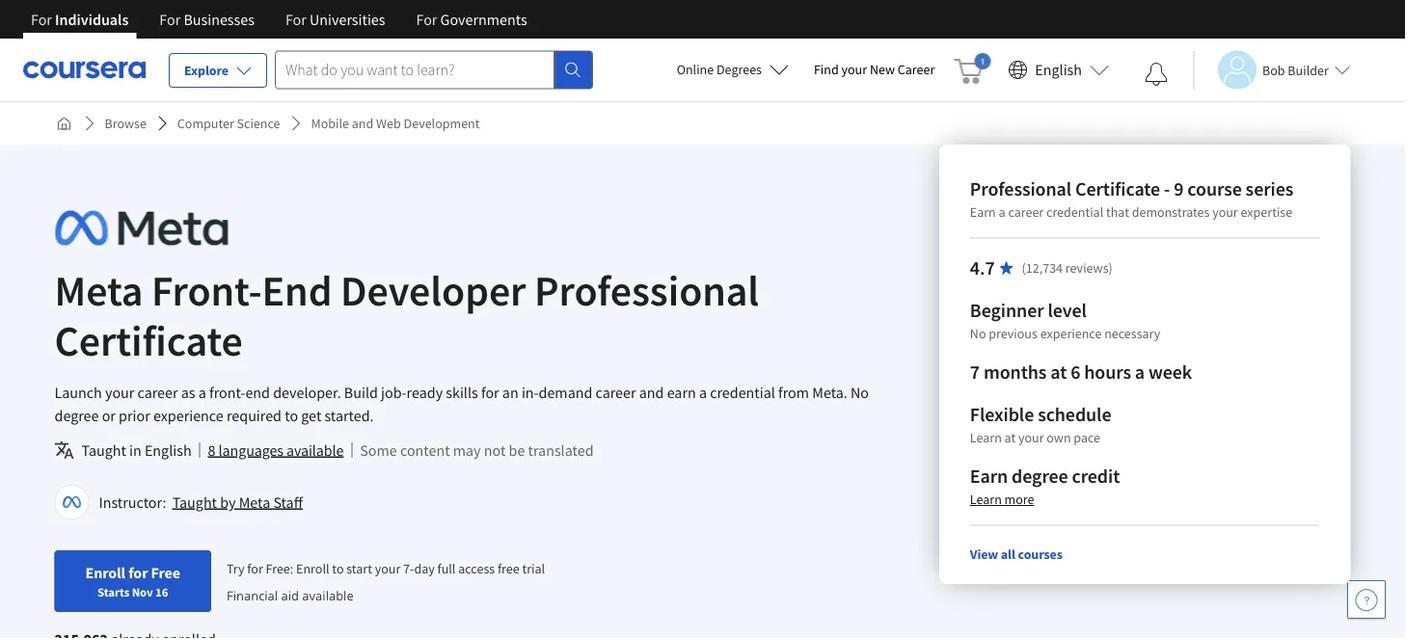 Task type: vqa. For each thing, say whether or not it's contained in the screenshot.
accredited
no



Task type: locate. For each thing, give the bounding box(es) containing it.
to
[[285, 406, 298, 425], [332, 560, 344, 577]]

for for businesses
[[159, 10, 181, 29]]

week
[[1148, 360, 1192, 384]]

required
[[227, 406, 282, 425]]

1 horizontal spatial for
[[247, 560, 263, 577]]

1 horizontal spatial career
[[595, 383, 636, 402]]

for left an
[[481, 383, 499, 402]]

front-
[[152, 263, 262, 317]]

enroll right free:
[[296, 560, 329, 577]]

0 vertical spatial degree
[[54, 406, 99, 425]]

career
[[1008, 203, 1044, 221], [137, 383, 178, 402], [595, 383, 636, 402]]

taught in english
[[81, 441, 192, 460]]

by
[[220, 493, 236, 512]]

enroll up starts
[[85, 563, 125, 582]]

financial
[[227, 587, 278, 604]]

previous
[[989, 325, 1037, 342]]

from
[[778, 383, 809, 402]]

for
[[481, 383, 499, 402], [247, 560, 263, 577], [128, 563, 148, 582]]

0 vertical spatial certificate
[[1075, 177, 1160, 201]]

computer science
[[177, 115, 280, 132]]

None search field
[[275, 51, 593, 89]]

learn down flexible
[[970, 429, 1002, 446]]

for left universities
[[285, 10, 306, 29]]

online degrees
[[677, 61, 762, 78]]

0 horizontal spatial certificate
[[54, 313, 243, 367]]

full
[[437, 560, 456, 577]]

started.
[[324, 406, 374, 425]]

career up (12,734
[[1008, 203, 1044, 221]]

starts
[[98, 584, 129, 600]]

1 horizontal spatial professional
[[970, 177, 1071, 201]]

4 for from the left
[[416, 10, 437, 29]]

0 horizontal spatial at
[[1004, 429, 1016, 446]]

0 vertical spatial at
[[1050, 360, 1067, 384]]

1 horizontal spatial credential
[[1046, 203, 1103, 221]]

for right try
[[247, 560, 263, 577]]

necessary
[[1104, 325, 1160, 342]]

0 horizontal spatial degree
[[54, 406, 99, 425]]

0 vertical spatial earn
[[970, 203, 996, 221]]

hours
[[1084, 360, 1131, 384]]

taught by meta staff image
[[57, 488, 86, 517]]

meta.
[[812, 383, 847, 402]]

1 vertical spatial certificate
[[54, 313, 243, 367]]

launch
[[54, 383, 102, 402]]

at inside flexible schedule learn at your own pace
[[1004, 429, 1016, 446]]

banner navigation
[[15, 0, 543, 39]]

aid
[[281, 587, 299, 604]]

to inside launch your career as a front-end developer. build job-ready skills for an in-demand career and earn a credential from meta. no degree or prior experience required to get started.
[[285, 406, 298, 425]]

-
[[1164, 177, 1170, 201]]

8 languages available
[[208, 441, 344, 460]]

degree inside launch your career as a front-end developer. build job-ready skills for an in-demand career and earn a credential from meta. no degree or prior experience required to get started.
[[54, 406, 99, 425]]

0 horizontal spatial credential
[[710, 383, 775, 402]]

What do you want to learn? text field
[[275, 51, 554, 89]]

2 horizontal spatial for
[[481, 383, 499, 402]]

0 vertical spatial taught
[[81, 441, 126, 460]]

your left own
[[1018, 429, 1044, 446]]

free
[[151, 563, 180, 582]]

0 horizontal spatial professional
[[534, 263, 759, 317]]

earn up 4.7
[[970, 203, 996, 221]]

0 vertical spatial credential
[[1046, 203, 1103, 221]]

and left web
[[352, 115, 373, 132]]

english button
[[1000, 39, 1117, 101]]

your inside flexible schedule learn at your own pace
[[1018, 429, 1044, 446]]

learn inside flexible schedule learn at your own pace
[[970, 429, 1002, 446]]

available inside button
[[286, 441, 344, 460]]

0 horizontal spatial and
[[352, 115, 373, 132]]

7-
[[403, 560, 414, 577]]

degree down launch
[[54, 406, 99, 425]]

for up nov
[[128, 563, 148, 582]]

1 vertical spatial credential
[[710, 383, 775, 402]]

experience down as
[[153, 406, 223, 425]]

0 vertical spatial learn
[[970, 429, 1002, 446]]

earn
[[667, 383, 696, 402]]

course
[[1187, 177, 1242, 201]]

0 horizontal spatial english
[[145, 441, 192, 460]]

career left as
[[137, 383, 178, 402]]

earn inside "professional certificate - 9 course series earn a career credential that demonstrates your expertise"
[[970, 203, 996, 221]]

for individuals
[[31, 10, 129, 29]]

schedule
[[1038, 403, 1111, 427]]

build
[[344, 383, 378, 402]]

development
[[404, 115, 480, 132]]

english inside english button
[[1035, 60, 1082, 80]]

taught left in
[[81, 441, 126, 460]]

mobile and web development
[[311, 115, 480, 132]]

pace
[[1074, 429, 1100, 446]]

mobile
[[311, 115, 349, 132]]

1 learn from the top
[[970, 429, 1002, 446]]

1 vertical spatial and
[[639, 383, 664, 402]]

your inside "professional certificate - 9 course series earn a career credential that demonstrates your expertise"
[[1212, 203, 1238, 221]]

1 horizontal spatial at
[[1050, 360, 1067, 384]]

1 vertical spatial degree
[[1012, 464, 1068, 488]]

instructor:
[[99, 493, 166, 512]]

mobile and web development link
[[303, 106, 487, 141]]

0 horizontal spatial to
[[285, 406, 298, 425]]

1 vertical spatial experience
[[153, 406, 223, 425]]

web
[[376, 115, 401, 132]]

1 horizontal spatial english
[[1035, 60, 1082, 80]]

your
[[841, 61, 867, 78], [1212, 203, 1238, 221], [105, 383, 134, 402], [1018, 429, 1044, 446], [375, 560, 400, 577]]

0 vertical spatial professional
[[970, 177, 1071, 201]]

1 earn from the top
[[970, 203, 996, 221]]

enroll
[[296, 560, 329, 577], [85, 563, 125, 582]]

professional
[[970, 177, 1071, 201], [534, 263, 759, 317]]

no
[[970, 325, 986, 342], [851, 383, 869, 402]]

1 vertical spatial taught
[[172, 493, 217, 512]]

computer science link
[[170, 106, 288, 141]]

for for universities
[[285, 10, 306, 29]]

0 vertical spatial experience
[[1040, 325, 1102, 342]]

businesses
[[184, 10, 255, 29]]

for governments
[[416, 10, 527, 29]]

browse
[[105, 115, 146, 132]]

bob builder button
[[1193, 51, 1350, 89]]

find your new career link
[[804, 58, 944, 82]]

1 vertical spatial meta
[[239, 493, 270, 512]]

3 for from the left
[[285, 10, 306, 29]]

for for individuals
[[31, 10, 52, 29]]

1 horizontal spatial meta
[[239, 493, 270, 512]]

2 horizontal spatial career
[[1008, 203, 1044, 221]]

taught by meta staff link
[[172, 493, 303, 512]]

experience inside beginner level no previous experience necessary
[[1040, 325, 1102, 342]]

job-
[[381, 383, 407, 402]]

your left 7-
[[375, 560, 400, 577]]

1 horizontal spatial experience
[[1040, 325, 1102, 342]]

8 languages available button
[[208, 439, 344, 462]]

not
[[484, 441, 506, 460]]

1 horizontal spatial to
[[332, 560, 344, 577]]

0 vertical spatial to
[[285, 406, 298, 425]]

1 for from the left
[[31, 10, 52, 29]]

meta down meta image
[[54, 263, 143, 317]]

2 for from the left
[[159, 10, 181, 29]]

1 vertical spatial at
[[1004, 429, 1016, 446]]

credential
[[1046, 203, 1103, 221], [710, 383, 775, 402]]

free:
[[266, 560, 293, 577]]

experience down level
[[1040, 325, 1102, 342]]

1 vertical spatial earn
[[970, 464, 1008, 488]]

9
[[1174, 177, 1184, 201]]

earn up learn more link
[[970, 464, 1008, 488]]

certificate up that
[[1075, 177, 1160, 201]]

meta right by
[[239, 493, 270, 512]]

0 vertical spatial no
[[970, 325, 986, 342]]

expertise
[[1241, 203, 1292, 221]]

view
[[970, 546, 998, 563]]

for inside the enroll for free starts nov 16
[[128, 563, 148, 582]]

for left individuals
[[31, 10, 52, 29]]

0 horizontal spatial no
[[851, 383, 869, 402]]

no right meta.
[[851, 383, 869, 402]]

1 horizontal spatial certificate
[[1075, 177, 1160, 201]]

2 earn from the top
[[970, 464, 1008, 488]]

0 horizontal spatial experience
[[153, 406, 223, 425]]

learn inside earn degree credit learn more
[[970, 491, 1002, 508]]

to left start on the left of page
[[332, 560, 344, 577]]

your inside try for free: enroll to start your 7-day full access free trial financial aid available
[[375, 560, 400, 577]]

2 learn from the top
[[970, 491, 1002, 508]]

1 horizontal spatial degree
[[1012, 464, 1068, 488]]

credential inside launch your career as a front-end developer. build job-ready skills for an in-demand career and earn a credential from meta. no degree or prior experience required to get started.
[[710, 383, 775, 402]]

4.7
[[970, 256, 995, 280]]

learn
[[970, 429, 1002, 446], [970, 491, 1002, 508]]

taught left by
[[172, 493, 217, 512]]

for up what do you want to learn? text box
[[416, 10, 437, 29]]

certificate up as
[[54, 313, 243, 367]]

1 vertical spatial no
[[851, 383, 869, 402]]

shopping cart: 1 item image
[[954, 53, 991, 84]]

day
[[414, 560, 435, 577]]

0 vertical spatial meta
[[54, 263, 143, 317]]

available down the get in the bottom of the page
[[286, 441, 344, 460]]

professional inside "professional certificate - 9 course series earn a career credential that demonstrates your expertise"
[[970, 177, 1071, 201]]

1 horizontal spatial enroll
[[296, 560, 329, 577]]

and left earn
[[639, 383, 664, 402]]

or
[[102, 406, 116, 425]]

0 horizontal spatial meta
[[54, 263, 143, 317]]

english right shopping cart: 1 item icon
[[1035, 60, 1082, 80]]

to left the get in the bottom of the page
[[285, 406, 298, 425]]

for left businesses
[[159, 10, 181, 29]]

0 horizontal spatial for
[[128, 563, 148, 582]]

meta image
[[54, 206, 228, 250]]

1 vertical spatial professional
[[534, 263, 759, 317]]

learn left more
[[970, 491, 1002, 508]]

at left 6
[[1050, 360, 1067, 384]]

1 vertical spatial learn
[[970, 491, 1002, 508]]

1 vertical spatial available
[[302, 587, 354, 604]]

credential left that
[[1046, 203, 1103, 221]]

at down flexible
[[1004, 429, 1016, 446]]

enroll for free starts nov 16
[[85, 563, 180, 600]]

english right in
[[145, 441, 192, 460]]

1 vertical spatial to
[[332, 560, 344, 577]]

career right demand
[[595, 383, 636, 402]]

degree up more
[[1012, 464, 1068, 488]]

1 horizontal spatial taught
[[172, 493, 217, 512]]

computer
[[177, 115, 234, 132]]

no left previous on the right of the page
[[970, 325, 986, 342]]

skills
[[446, 383, 478, 402]]

in-
[[522, 383, 539, 402]]

credential left the from
[[710, 383, 775, 402]]

(12,734 reviews)
[[1022, 259, 1113, 277]]

enroll inside try for free: enroll to start your 7-day full access free trial financial aid available
[[296, 560, 329, 577]]

6
[[1071, 360, 1080, 384]]

your up or
[[105, 383, 134, 402]]

1 horizontal spatial no
[[970, 325, 986, 342]]

your inside launch your career as a front-end developer. build job-ready skills for an in-demand career and earn a credential from meta. no degree or prior experience required to get started.
[[105, 383, 134, 402]]

0 vertical spatial available
[[286, 441, 344, 460]]

instructor: taught by meta staff
[[99, 493, 303, 512]]

1 horizontal spatial and
[[639, 383, 664, 402]]

experience
[[1040, 325, 1102, 342], [153, 406, 223, 425]]

your down the course
[[1212, 203, 1238, 221]]

0 vertical spatial english
[[1035, 60, 1082, 80]]

for inside try for free: enroll to start your 7-day full access free trial financial aid available
[[247, 560, 263, 577]]

0 horizontal spatial enroll
[[85, 563, 125, 582]]

available right aid
[[302, 587, 354, 604]]

for for try for free: enroll to start your 7-day full access free trial
[[247, 560, 263, 577]]



Task type: describe. For each thing, give the bounding box(es) containing it.
professional inside meta front-end developer professional certificate
[[534, 263, 759, 317]]

developer
[[340, 263, 526, 317]]

content
[[400, 441, 450, 460]]

all
[[1001, 546, 1015, 563]]

bob builder
[[1262, 61, 1329, 79]]

help center image
[[1355, 588, 1378, 611]]

demonstrates
[[1132, 203, 1210, 221]]

your right find in the right of the page
[[841, 61, 867, 78]]

meta inside meta front-end developer professional certificate
[[54, 263, 143, 317]]

online degrees button
[[661, 48, 804, 91]]

degrees
[[716, 61, 762, 78]]

universities
[[310, 10, 385, 29]]

reviews)
[[1065, 259, 1113, 277]]

may
[[453, 441, 481, 460]]

available inside try for free: enroll to start your 7-day full access free trial financial aid available
[[302, 587, 354, 604]]

no inside beginner level no previous experience necessary
[[970, 325, 986, 342]]

browse link
[[97, 106, 154, 141]]

0 horizontal spatial career
[[137, 383, 178, 402]]

learn more link
[[970, 491, 1034, 508]]

7
[[970, 360, 980, 384]]

trial
[[522, 560, 545, 577]]

new
[[870, 61, 895, 78]]

try
[[227, 560, 245, 577]]

(12,734
[[1022, 259, 1063, 277]]

try for free: enroll to start your 7-day full access free trial financial aid available
[[227, 560, 545, 604]]

as
[[181, 383, 195, 402]]

for inside launch your career as a front-end developer. build job-ready skills for an in-demand career and earn a credential from meta. no degree or prior experience required to get started.
[[481, 383, 499, 402]]

and inside launch your career as a front-end developer. build job-ready skills for an in-demand career and earn a credential from meta. no degree or prior experience required to get started.
[[639, 383, 664, 402]]

a inside "professional certificate - 9 course series earn a career credential that demonstrates your expertise"
[[999, 203, 1005, 221]]

view all courses link
[[970, 546, 1063, 563]]

get
[[301, 406, 321, 425]]

months
[[983, 360, 1047, 384]]

16
[[155, 584, 168, 600]]

for for governments
[[416, 10, 437, 29]]

coursera image
[[23, 54, 146, 85]]

flexible
[[970, 403, 1034, 427]]

explore button
[[169, 53, 267, 88]]

find
[[814, 61, 839, 78]]

show notifications image
[[1145, 63, 1168, 86]]

level
[[1048, 298, 1087, 323]]

beginner level no previous experience necessary
[[970, 298, 1160, 342]]

end
[[245, 383, 270, 402]]

demand
[[539, 383, 592, 402]]

free
[[498, 560, 519, 577]]

access
[[458, 560, 495, 577]]

degree inside earn degree credit learn more
[[1012, 464, 1068, 488]]

more
[[1004, 491, 1034, 508]]

earn inside earn degree credit learn more
[[970, 464, 1008, 488]]

ready
[[407, 383, 443, 402]]

be
[[509, 441, 525, 460]]

1 vertical spatial english
[[145, 441, 192, 460]]

own
[[1047, 429, 1071, 446]]

8
[[208, 441, 216, 460]]

for universities
[[285, 10, 385, 29]]

explore
[[184, 62, 229, 79]]

for businesses
[[159, 10, 255, 29]]

to inside try for free: enroll to start your 7-day full access free trial financial aid available
[[332, 560, 344, 577]]

career inside "professional certificate - 9 course series earn a career credential that demonstrates your expertise"
[[1008, 203, 1044, 221]]

0 vertical spatial and
[[352, 115, 373, 132]]

home image
[[56, 116, 72, 131]]

experience inside launch your career as a front-end developer. build job-ready skills for an in-demand career and earn a credential from meta. no degree or prior experience required to get started.
[[153, 406, 223, 425]]

0 horizontal spatial taught
[[81, 441, 126, 460]]

nov
[[132, 584, 153, 600]]

for for enroll for free
[[128, 563, 148, 582]]

translated
[[528, 441, 594, 460]]

certificate inside meta front-end developer professional certificate
[[54, 313, 243, 367]]

view all courses
[[970, 546, 1063, 563]]

prior
[[119, 406, 150, 425]]

beginner
[[970, 298, 1044, 323]]

certificate inside "professional certificate - 9 course series earn a career credential that demonstrates your expertise"
[[1075, 177, 1160, 201]]

some
[[360, 441, 397, 460]]

languages
[[218, 441, 283, 460]]

end
[[262, 263, 332, 317]]

governments
[[440, 10, 527, 29]]

enroll inside the enroll for free starts nov 16
[[85, 563, 125, 582]]

credential inside "professional certificate - 9 course series earn a career credential that demonstrates your expertise"
[[1046, 203, 1103, 221]]

earn degree credit learn more
[[970, 464, 1120, 508]]

professional certificate - 9 course series earn a career credential that demonstrates your expertise
[[970, 177, 1293, 221]]

no inside launch your career as a front-end developer. build job-ready skills for an in-demand career and earn a credential from meta. no degree or prior experience required to get started.
[[851, 383, 869, 402]]

meta front-end developer professional certificate
[[54, 263, 759, 367]]

science
[[237, 115, 280, 132]]

an
[[502, 383, 519, 402]]

individuals
[[55, 10, 129, 29]]

credit
[[1072, 464, 1120, 488]]

courses
[[1018, 546, 1063, 563]]

developer.
[[273, 383, 341, 402]]

financial aid available button
[[227, 587, 354, 604]]

in
[[129, 441, 142, 460]]

7 months at 6 hours a week
[[970, 360, 1192, 384]]

find your new career
[[814, 61, 935, 78]]



